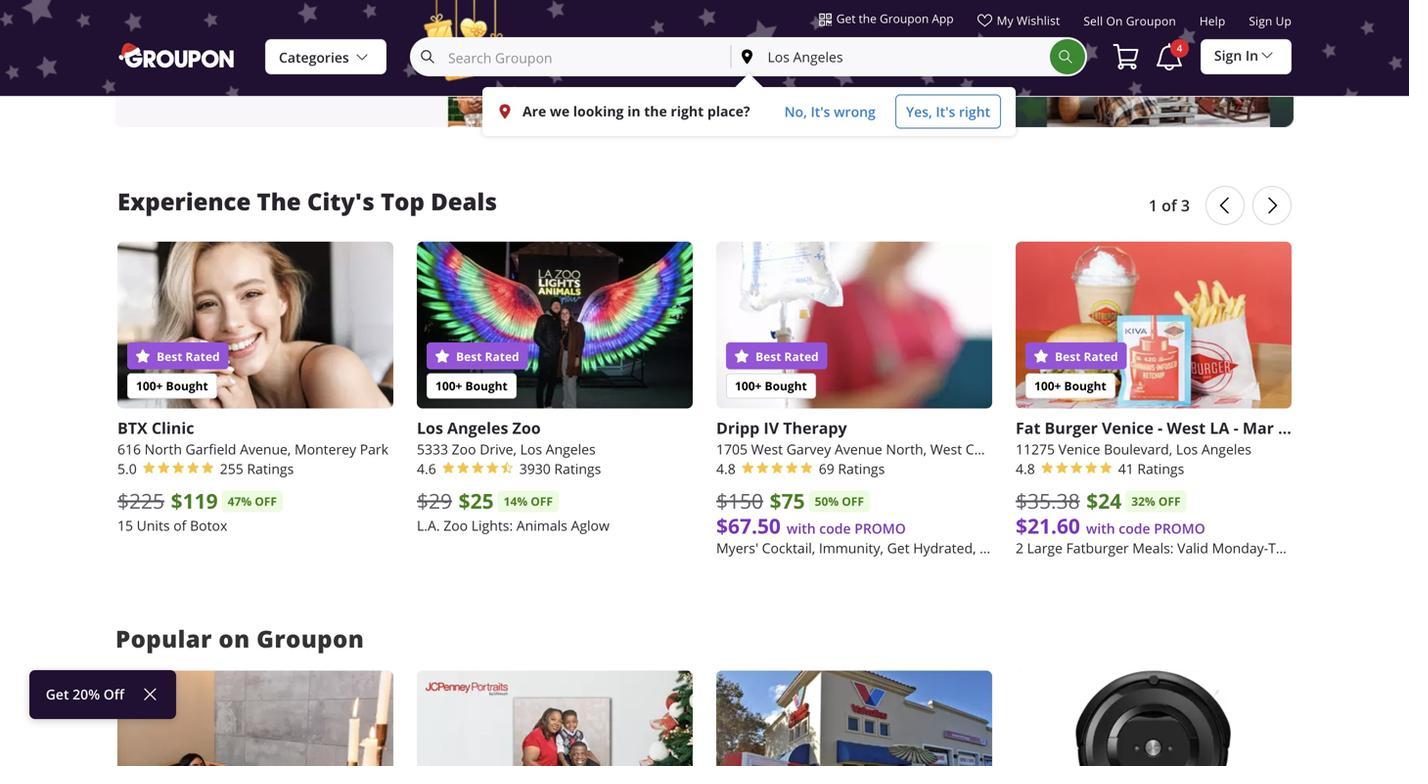 Task type: describe. For each thing, give the bounding box(es) containing it.
avenue,
[[240, 440, 291, 458]]

$119
[[171, 487, 218, 515]]

69
[[819, 460, 835, 478]]

monday-
[[1213, 539, 1269, 557]]

best rated for $75
[[753, 348, 819, 365]]

4.6
[[417, 460, 436, 478]]

code for $75
[[820, 520, 851, 538]]

4 unread items element
[[1171, 39, 1189, 58]]

$150 $75 50% off $67.50 with code promo myers' cocktail, immunity, get hydrated, or beauty bag: iv therapy session
[[717, 487, 1196, 557]]

categories
[[279, 48, 349, 67]]

btx
[[117, 417, 148, 439]]

cocktail,
[[762, 539, 816, 557]]

1
[[1149, 195, 1158, 216]]

100+ for $75
[[735, 378, 762, 394]]

it's for yes,
[[936, 103, 956, 121]]

4.8 for $67.50
[[717, 460, 736, 478]]

popular on groupon
[[116, 623, 364, 655]]

dive into holiday magic image
[[664, 0, 1294, 127]]

los angeles zoo 5333 zoo drive, los angeles
[[417, 417, 596, 458]]

up
[[1276, 13, 1292, 29]]

2
[[1016, 539, 1024, 557]]

rated for $75
[[785, 348, 819, 365]]

looking
[[574, 102, 624, 121]]

15
[[117, 517, 133, 535]]

deals
[[431, 185, 497, 217]]

hydrated,
[[914, 539, 977, 557]]

best rated for $119
[[154, 348, 220, 365]]

$29 $25 14% off l.a. zoo lights: animals aglow
[[417, 487, 610, 535]]

1 right from the left
[[671, 102, 704, 121]]

4 button
[[1154, 39, 1189, 74]]

0 vertical spatial zoo
[[513, 417, 541, 439]]

get 20% off
[[46, 686, 124, 704]]

50%
[[815, 493, 839, 510]]

1705
[[717, 440, 748, 458]]

best for $25
[[456, 348, 482, 365]]

off for $25
[[531, 493, 553, 510]]

wishlist
[[1017, 13, 1061, 28]]

3930 ratings
[[520, 460, 601, 478]]

1 horizontal spatial of
[[1162, 195, 1178, 216]]

iv inside $150 $75 50% off $67.50 with code promo myers' cocktail, immunity, get hydrated, or beauty bag: iv therapy session
[[1077, 539, 1089, 557]]

help link
[[1200, 13, 1226, 36]]

los inside fat burger venice - west la - mar vist 11275 venice boulevard, los angeles
[[1177, 440, 1199, 458]]

get for get the groupon app
[[837, 11, 856, 26]]

help
[[1200, 13, 1226, 29]]

off
[[237, 0, 254, 7]]

$21.60
[[1016, 512, 1081, 540]]

in
[[628, 102, 641, 121]]

covina
[[966, 440, 1009, 458]]

promo for $75
[[855, 520, 906, 538]]

5.0
[[117, 460, 137, 478]]

sell on groupon link
[[1084, 13, 1177, 36]]

monterey
[[295, 440, 356, 458]]

100+ for $25
[[436, 378, 462, 394]]

session
[[1148, 539, 1196, 557]]

0 horizontal spatial los
[[417, 417, 443, 439]]

with for checking
[[147, 8, 174, 25]]

sign up
[[1250, 13, 1292, 29]]

clinic
[[152, 417, 194, 439]]

avenue
[[835, 440, 883, 458]]

0 horizontal spatial the
[[644, 102, 667, 121]]

100+ bought for $75
[[735, 378, 807, 394]]

the inside button
[[859, 11, 877, 26]]

popular
[[116, 623, 212, 655]]

mar
[[1243, 417, 1275, 439]]

garvey
[[787, 440, 832, 458]]

beauty
[[998, 539, 1042, 557]]

69 ratings
[[819, 460, 885, 478]]

sell on groupon
[[1084, 13, 1177, 29]]

west for $24
[[1167, 417, 1206, 439]]

bag:
[[1045, 539, 1073, 557]]

$35.38 $24 32% off $21.60 with code promo 2 large fatburger meals: valid monday-thursday
[[1016, 487, 1328, 557]]

park
[[360, 440, 389, 458]]

$67.50
[[717, 512, 781, 540]]

$225 $119 47% off 15 units of botox
[[117, 487, 277, 535]]

fat burger venice - west la - mar vist 11275 venice boulevard, los angeles
[[1016, 417, 1308, 458]]

on for sell
[[1107, 13, 1123, 29]]

$25
[[459, 487, 494, 515]]

100+ bought for $25
[[436, 378, 508, 394]]

right inside button
[[959, 103, 991, 121]]

14%
[[504, 493, 528, 510]]

top
[[381, 185, 425, 217]]

41
[[1119, 460, 1134, 478]]

search groupon search field up place?
[[410, 37, 1088, 76]]

experience
[[117, 185, 251, 217]]

iv inside the dripp iv therapy 1705 west garvey avenue north, west covina
[[764, 417, 779, 439]]

1 vertical spatial zoo
[[452, 440, 476, 458]]

get for get 20% off
[[46, 686, 69, 704]]

experience the city's top deals
[[117, 185, 497, 217]]

get inside $150 $75 50% off $67.50 with code promo myers' cocktail, immunity, get hydrated, or beauty bag: iv therapy session
[[888, 539, 910, 557]]

bought for $119
[[166, 378, 208, 394]]

angeles inside fat burger venice - west la - mar vist 11275 venice boulevard, los angeles
[[1202, 440, 1252, 458]]

$150
[[717, 487, 764, 515]]

meals:
[[1133, 539, 1174, 557]]

search image
[[1058, 49, 1074, 65]]

$35.38
[[1016, 487, 1080, 515]]

no,
[[785, 103, 808, 121]]

categories button
[[265, 39, 387, 75]]

therapy inside $150 $75 50% off $67.50 with code promo myers' cocktail, immunity, get hydrated, or beauty bag: iv therapy session
[[1092, 539, 1144, 557]]

sign in button
[[1201, 38, 1292, 74]]

wrong
[[834, 103, 876, 121]]

bought for $75
[[765, 378, 807, 394]]

no, it's wrong
[[785, 103, 876, 121]]

3
[[1182, 195, 1191, 216]]

boulevard,
[[1104, 440, 1173, 458]]

1 - from the left
[[1158, 417, 1163, 439]]



Task type: vqa. For each thing, say whether or not it's contained in the screenshot.
are we looking in the right place?
yes



Task type: locate. For each thing, give the bounding box(es) containing it.
4 100+ bought from the left
[[1035, 378, 1107, 394]]

venice down burger
[[1059, 440, 1101, 458]]

los
[[417, 417, 443, 439], [520, 440, 542, 458], [1177, 440, 1199, 458]]

my wishlist link
[[978, 13, 1061, 36]]

ratings down boulevard, on the bottom right
[[1138, 460, 1185, 478]]

1 vertical spatial sign
[[1215, 47, 1243, 65]]

best rated up los angeles zoo 5333 zoo drive, los angeles
[[453, 348, 520, 365]]

promo up session
[[1154, 520, 1206, 538]]

2 promo from the left
[[1154, 520, 1206, 538]]

los up 5333
[[417, 417, 443, 439]]

west left la
[[1167, 417, 1206, 439]]

search element
[[1050, 39, 1086, 74]]

100+
[[136, 378, 163, 394], [436, 378, 462, 394], [735, 378, 762, 394], [1035, 378, 1062, 394]]

1 horizontal spatial the
[[859, 11, 877, 26]]

are
[[523, 102, 547, 121]]

1 horizontal spatial los
[[520, 440, 542, 458]]

thursday
[[1269, 539, 1328, 557]]

vist
[[1279, 417, 1308, 439]]

rated for $119
[[186, 348, 220, 365]]

47%
[[228, 493, 252, 510]]

best
[[157, 348, 183, 365], [456, 348, 482, 365], [756, 348, 782, 365], [1056, 348, 1081, 365]]

100+ up 5333
[[436, 378, 462, 394]]

best up clinic on the left of page
[[157, 348, 183, 365]]

zoo
[[513, 417, 541, 439], [452, 440, 476, 458], [444, 517, 468, 535]]

therapy up garvey
[[783, 417, 847, 439]]

2 horizontal spatial angeles
[[1202, 440, 1252, 458]]

on right 'sell'
[[1107, 13, 1123, 29]]

ratings for $24
[[1138, 460, 1185, 478]]

4 bought from the left
[[1065, 378, 1107, 394]]

0 horizontal spatial right
[[671, 102, 704, 121]]

1 horizontal spatial promo
[[1154, 520, 1206, 538]]

1 100+ from the left
[[136, 378, 163, 394]]

west
[[1167, 417, 1206, 439], [752, 440, 783, 458], [931, 440, 963, 458]]

with for $75
[[787, 520, 816, 538]]

2 vertical spatial zoo
[[444, 517, 468, 535]]

therapy inside the dripp iv therapy 1705 west garvey avenue north, west covina
[[783, 417, 847, 439]]

3 best from the left
[[756, 348, 782, 365]]

the right in
[[644, 102, 667, 121]]

3 ratings from the left
[[838, 460, 885, 478]]

2 horizontal spatial get
[[888, 539, 910, 557]]

rated up clinic on the left of page
[[186, 348, 220, 365]]

41 ratings
[[1119, 460, 1185, 478]]

0 horizontal spatial west
[[752, 440, 783, 458]]

255 ratings
[[220, 460, 294, 478]]

my wishlist
[[997, 13, 1061, 28]]

it's
[[811, 103, 831, 121], [936, 103, 956, 121]]

2 100+ bought from the left
[[436, 378, 508, 394]]

dripp
[[717, 417, 760, 439]]

iv
[[764, 417, 779, 439], [1077, 539, 1089, 557]]

off inside $225 $119 47% off 15 units of botox
[[255, 493, 277, 510]]

1 horizontal spatial west
[[931, 440, 963, 458]]

venice
[[1102, 417, 1154, 439], [1059, 440, 1101, 458]]

myers'
[[717, 539, 759, 557]]

1 off from the left
[[255, 493, 277, 510]]

off inside $29 $25 14% off l.a. zoo lights: animals aglow
[[531, 493, 553, 510]]

of
[[1162, 195, 1178, 216], [174, 517, 186, 535]]

0 horizontal spatial iv
[[764, 417, 779, 439]]

3 off from the left
[[842, 493, 864, 510]]

promo inside $150 $75 50% off $67.50 with code promo myers' cocktail, immunity, get hydrated, or beauty bag: iv therapy session
[[855, 520, 906, 538]]

groupon for get the groupon app
[[880, 11, 929, 26]]

angeles up 3930 ratings
[[546, 440, 596, 458]]

20%
[[73, 686, 100, 704]]

off up animals
[[531, 493, 553, 510]]

with inside the $35.38 $24 32% off $21.60 with code promo 2 large fatburger meals: valid monday-thursday
[[1087, 520, 1116, 538]]

ratings for $75
[[838, 460, 885, 478]]

rated up los angeles zoo 5333 zoo drive, los angeles
[[485, 348, 520, 365]]

bought up los angeles zoo 5333 zoo drive, los angeles
[[466, 378, 508, 394]]

aglow
[[571, 517, 610, 535]]

groupon for popular on groupon
[[257, 623, 364, 655]]

2 horizontal spatial los
[[1177, 440, 1199, 458]]

zoo up drive,
[[513, 417, 541, 439]]

1 vertical spatial the
[[644, 102, 667, 121]]

1 horizontal spatial on
[[1107, 13, 1123, 29]]

best rated up clinic on the left of page
[[154, 348, 220, 365]]

botox
[[190, 517, 227, 535]]

it's for no,
[[811, 103, 831, 121]]

best up burger
[[1056, 348, 1081, 365]]

with for $24
[[1087, 520, 1116, 538]]

get left the 20%
[[46, 686, 69, 704]]

off inside the $35.38 $24 32% off $21.60 with code promo 2 large fatburger meals: valid monday-thursday
[[1159, 493, 1181, 510]]

1 horizontal spatial 4.8
[[1016, 460, 1036, 478]]

100+ bought up los angeles zoo 5333 zoo drive, los angeles
[[436, 378, 508, 394]]

groupon inside button
[[880, 11, 929, 26]]

2 off from the left
[[531, 493, 553, 510]]

4 100+ from the left
[[1035, 378, 1062, 394]]

4 best rated from the left
[[1052, 348, 1119, 365]]

it's right no,
[[811, 103, 831, 121]]

4 ratings from the left
[[1138, 460, 1185, 478]]

4.8
[[717, 460, 736, 478], [1016, 460, 1036, 478]]

best up los angeles zoo 5333 zoo drive, los angeles
[[456, 348, 482, 365]]

100+ up fat
[[1035, 378, 1062, 394]]

yes, it's right button
[[896, 94, 1002, 129]]

2 rated from the left
[[485, 348, 520, 365]]

1 horizontal spatial groupon
[[880, 11, 929, 26]]

1 horizontal spatial get
[[837, 11, 856, 26]]

1 horizontal spatial code
[[1119, 520, 1151, 538]]

code up meals:
[[1119, 520, 1151, 538]]

iv right dripp
[[764, 417, 779, 439]]

ratings down the avenue,
[[247, 460, 294, 478]]

get the groupon app button
[[819, 10, 954, 27]]

1 best from the left
[[157, 348, 183, 365]]

1 bought from the left
[[166, 378, 208, 394]]

0 horizontal spatial 4.8
[[717, 460, 736, 478]]

angeles
[[447, 417, 509, 439], [546, 440, 596, 458], [1202, 440, 1252, 458]]

groupon image
[[117, 42, 238, 69]]

large
[[1028, 539, 1063, 557]]

1 4.8 from the left
[[717, 460, 736, 478]]

0 horizontal spatial therapy
[[783, 417, 847, 439]]

city's
[[307, 185, 375, 217]]

1 it's from the left
[[811, 103, 831, 121]]

bought for $24
[[1065, 378, 1107, 394]]

1 vertical spatial therapy
[[1092, 539, 1144, 557]]

off for $119
[[255, 493, 277, 510]]

zoo inside $29 $25 14% off l.a. zoo lights: animals aglow
[[444, 517, 468, 535]]

1 horizontal spatial angeles
[[546, 440, 596, 458]]

dripp iv therapy 1705 west garvey avenue north, west covina
[[717, 417, 1009, 458]]

best rated up dripp
[[753, 348, 819, 365]]

angeles up drive,
[[447, 417, 509, 439]]

$24
[[1087, 487, 1122, 515]]

1 100+ bought from the left
[[136, 378, 208, 394]]

0 vertical spatial of
[[1162, 195, 1178, 216]]

1 horizontal spatial therapy
[[1092, 539, 1144, 557]]

angeles down la
[[1202, 440, 1252, 458]]

1 ratings from the left
[[247, 460, 294, 478]]

ratings right 3930
[[555, 460, 601, 478]]

2 ratings from the left
[[555, 460, 601, 478]]

3 best rated from the left
[[753, 348, 819, 365]]

promo up 'immunity,'
[[855, 520, 906, 538]]

0 horizontal spatial with
[[147, 8, 174, 25]]

100+ up dripp
[[735, 378, 762, 394]]

- up boulevard, on the bottom right
[[1158, 417, 1163, 439]]

4 best from the left
[[1056, 348, 1081, 365]]

promo for $24
[[1154, 520, 1206, 538]]

rated for $24
[[1084, 348, 1119, 365]]

your
[[258, 0, 286, 7]]

1 of 3
[[1149, 195, 1191, 216]]

rated
[[186, 348, 220, 365], [485, 348, 520, 365], [785, 348, 819, 365], [1084, 348, 1119, 365]]

4.8 for $21.60
[[1016, 460, 1036, 478]]

2 horizontal spatial with
[[1087, 520, 1116, 538]]

1 vertical spatial of
[[174, 517, 186, 535]]

0 horizontal spatial of
[[174, 517, 186, 535]]

yes,
[[906, 103, 933, 121]]

immunity,
[[819, 539, 884, 557]]

2 horizontal spatial groupon
[[1127, 13, 1177, 29]]

1 horizontal spatial iv
[[1077, 539, 1089, 557]]

3 bought from the left
[[765, 378, 807, 394]]

2 right from the left
[[959, 103, 991, 121]]

1 vertical spatial get
[[888, 539, 910, 557]]

with up fatburger
[[1087, 520, 1116, 538]]

therapy down $24
[[1092, 539, 1144, 557]]

100+ bought up burger
[[1035, 378, 1107, 394]]

off right the 50%
[[842, 493, 864, 510]]

best rated up burger
[[1052, 348, 1119, 365]]

sign for sign in
[[1215, 47, 1243, 65]]

2 it's from the left
[[936, 103, 956, 121]]

1 code from the left
[[820, 520, 851, 538]]

rated up burger
[[1084, 348, 1119, 365]]

with inside $150 $75 50% off $67.50 with code promo myers' cocktail, immunity, get hydrated, or beauty bag: iv therapy session
[[787, 520, 816, 538]]

sign up link
[[1250, 13, 1292, 36]]

get left hydrated, in the bottom of the page
[[888, 539, 910, 557]]

ratings for $119
[[247, 460, 294, 478]]

promo inside the $35.38 $24 32% off $21.60 with code promo 2 large fatburger meals: valid monday-thursday
[[1154, 520, 1206, 538]]

100+ bought up clinic on the left of page
[[136, 378, 208, 394]]

0 vertical spatial venice
[[1102, 417, 1154, 439]]

best for $119
[[157, 348, 183, 365]]

$225
[[117, 487, 165, 515]]

2 horizontal spatial west
[[1167, 417, 1206, 439]]

100+ bought for $119
[[136, 378, 208, 394]]

3930
[[520, 460, 551, 478]]

we
[[550, 102, 570, 121]]

$75
[[770, 487, 805, 515]]

west for $75
[[752, 440, 783, 458]]

los up 3930
[[520, 440, 542, 458]]

groupon for sell on groupon
[[1127, 13, 1177, 29]]

1 horizontal spatial it's
[[936, 103, 956, 121]]

100+ bought up dripp
[[735, 378, 807, 394]]

or
[[980, 539, 994, 557]]

west right the 1705 on the bottom right of page
[[752, 440, 783, 458]]

best for $24
[[1056, 348, 1081, 365]]

right right yes,
[[959, 103, 991, 121]]

the
[[257, 185, 301, 217]]

1 vertical spatial iv
[[1077, 539, 1089, 557]]

code inside $150 $75 50% off $67.50 with code promo myers' cocktail, immunity, get hydrated, or beauty bag: iv therapy session
[[820, 520, 851, 538]]

on right popular
[[219, 623, 250, 655]]

0 vertical spatial iv
[[764, 417, 779, 439]]

best rated
[[154, 348, 220, 365], [453, 348, 520, 365], [753, 348, 819, 365], [1052, 348, 1119, 365]]

Los Angeles search field
[[732, 39, 1050, 74]]

best for $75
[[756, 348, 782, 365]]

my
[[997, 13, 1014, 28]]

on
[[1107, 13, 1123, 29], [219, 623, 250, 655]]

zoo right l.a.
[[444, 517, 468, 535]]

btx clinic 616 north garfield avenue, monterey park
[[117, 417, 389, 458]]

start
[[147, 0, 177, 7]]

best rated for $24
[[1052, 348, 1119, 365]]

units
[[137, 517, 170, 535]]

off right 47%
[[255, 493, 277, 510]]

- right la
[[1234, 417, 1239, 439]]

code inside the $35.38 $24 32% off $21.60 with code promo 2 large fatburger meals: valid monday-thursday
[[1119, 520, 1151, 538]]

0 horizontal spatial venice
[[1059, 440, 1101, 458]]

with up cocktail,
[[787, 520, 816, 538]]

0 vertical spatial on
[[1107, 13, 1123, 29]]

in
[[1246, 47, 1259, 65]]

0 vertical spatial get
[[837, 11, 856, 26]]

1 best rated from the left
[[154, 348, 220, 365]]

11275
[[1016, 440, 1055, 458]]

3 rated from the left
[[785, 348, 819, 365]]

100+ up btx
[[136, 378, 163, 394]]

100+ for $24
[[1035, 378, 1062, 394]]

garfield
[[186, 440, 236, 458]]

code up 'immunity,'
[[820, 520, 851, 538]]

off
[[104, 686, 124, 704]]

with inside start checking off your list with these amazing offers!
[[147, 8, 174, 25]]

0 horizontal spatial groupon
[[257, 623, 364, 655]]

sign left in
[[1215, 47, 1243, 65]]

rated up garvey
[[785, 348, 819, 365]]

it's right yes,
[[936, 103, 956, 121]]

2 - from the left
[[1234, 417, 1239, 439]]

with
[[147, 8, 174, 25], [787, 520, 816, 538], [1087, 520, 1116, 538]]

get the groupon app
[[837, 11, 954, 26]]

2 100+ from the left
[[436, 378, 462, 394]]

amazing
[[214, 8, 266, 25]]

the up los angeles search field
[[859, 11, 877, 26]]

lights:
[[472, 517, 513, 535]]

best rated for $25
[[453, 348, 520, 365]]

ratings for $25
[[555, 460, 601, 478]]

off for $24
[[1159, 493, 1181, 510]]

west inside fat burger venice - west la - mar vist 11275 venice boulevard, los angeles
[[1167, 417, 1206, 439]]

2 best from the left
[[456, 348, 482, 365]]

of right 'units'
[[174, 517, 186, 535]]

1 vertical spatial venice
[[1059, 440, 1101, 458]]

0 vertical spatial therapy
[[783, 417, 847, 439]]

ratings down avenue
[[838, 460, 885, 478]]

get up los angeles search field
[[837, 11, 856, 26]]

code
[[820, 520, 851, 538], [1119, 520, 1151, 538]]

sign in
[[1215, 47, 1259, 65]]

616
[[117, 440, 141, 458]]

list
[[289, 0, 307, 7]]

west right north,
[[931, 440, 963, 458]]

groupon
[[880, 11, 929, 26], [1127, 13, 1177, 29], [257, 623, 364, 655]]

1 horizontal spatial with
[[787, 520, 816, 538]]

los up 41 ratings on the right of page
[[1177, 440, 1199, 458]]

3 100+ from the left
[[735, 378, 762, 394]]

1 promo from the left
[[855, 520, 906, 538]]

yes, it's right
[[906, 103, 991, 121]]

sign inside "link"
[[1250, 13, 1273, 29]]

off right 32%
[[1159, 493, 1181, 510]]

1 horizontal spatial -
[[1234, 417, 1239, 439]]

are we looking in the right place?
[[523, 102, 751, 121]]

2 4.8 from the left
[[1016, 460, 1036, 478]]

bought up garvey
[[765, 378, 807, 394]]

255
[[220, 460, 244, 478]]

sign
[[1250, 13, 1273, 29], [1215, 47, 1243, 65]]

on for popular
[[219, 623, 250, 655]]

0 horizontal spatial it's
[[811, 103, 831, 121]]

2 code from the left
[[1119, 520, 1151, 538]]

zoo right 5333
[[452, 440, 476, 458]]

no, it's wrong button
[[775, 94, 886, 129]]

of right 1
[[1162, 195, 1178, 216]]

2 best rated from the left
[[453, 348, 520, 365]]

with down start
[[147, 8, 174, 25]]

north,
[[886, 440, 927, 458]]

0 vertical spatial the
[[859, 11, 877, 26]]

0 vertical spatial sign
[[1250, 13, 1273, 29]]

drive,
[[480, 440, 517, 458]]

start checking off your list with these amazing offers!
[[147, 0, 309, 25]]

2 vertical spatial get
[[46, 686, 69, 704]]

1 horizontal spatial sign
[[1250, 13, 1273, 29]]

0 horizontal spatial sign
[[1215, 47, 1243, 65]]

these
[[177, 8, 211, 25]]

4 button
[[1154, 39, 1189, 74]]

code for $24
[[1119, 520, 1151, 538]]

2 bought from the left
[[466, 378, 508, 394]]

iv right bag:
[[1077, 539, 1089, 557]]

search groupon search field up we
[[412, 39, 731, 74]]

4 off from the left
[[1159, 493, 1181, 510]]

bought up clinic on the left of page
[[166, 378, 208, 394]]

4
[[1177, 42, 1183, 55]]

0 horizontal spatial get
[[46, 686, 69, 704]]

1 horizontal spatial venice
[[1102, 417, 1154, 439]]

4.8 down the 1705 on the bottom right of page
[[717, 460, 736, 478]]

bought for $25
[[466, 378, 508, 394]]

1 horizontal spatial right
[[959, 103, 991, 121]]

0 horizontal spatial -
[[1158, 417, 1163, 439]]

venice up boulevard, on the bottom right
[[1102, 417, 1154, 439]]

4.8 down 11275
[[1016, 460, 1036, 478]]

start checking off your list with these amazing offers! link
[[116, 0, 695, 127]]

Search Groupon search field
[[410, 37, 1088, 76], [412, 39, 731, 74]]

l.a.
[[417, 517, 440, 535]]

100+ bought for $24
[[1035, 378, 1107, 394]]

north
[[145, 440, 182, 458]]

100+ bought
[[136, 378, 208, 394], [436, 378, 508, 394], [735, 378, 807, 394], [1035, 378, 1107, 394]]

off inside $150 $75 50% off $67.50 with code promo myers' cocktail, immunity, get hydrated, or beauty bag: iv therapy session
[[842, 493, 864, 510]]

sign inside button
[[1215, 47, 1243, 65]]

off for $75
[[842, 493, 864, 510]]

0 horizontal spatial angeles
[[447, 417, 509, 439]]

$29
[[417, 487, 452, 515]]

rated for $25
[[485, 348, 520, 365]]

0 horizontal spatial on
[[219, 623, 250, 655]]

0 horizontal spatial promo
[[855, 520, 906, 538]]

bought up burger
[[1065, 378, 1107, 394]]

4 rated from the left
[[1084, 348, 1119, 365]]

best up dripp
[[756, 348, 782, 365]]

of inside $225 $119 47% off 15 units of botox
[[174, 517, 186, 535]]

1 vertical spatial on
[[219, 623, 250, 655]]

0 horizontal spatial code
[[820, 520, 851, 538]]

get inside button
[[837, 11, 856, 26]]

right left place?
[[671, 102, 704, 121]]

sign left up
[[1250, 13, 1273, 29]]

offers!
[[269, 8, 309, 25]]

-
[[1158, 417, 1163, 439], [1234, 417, 1239, 439]]

sign for sign up
[[1250, 13, 1273, 29]]

3 100+ bought from the left
[[735, 378, 807, 394]]

100+ for $119
[[136, 378, 163, 394]]

1 rated from the left
[[186, 348, 220, 365]]



